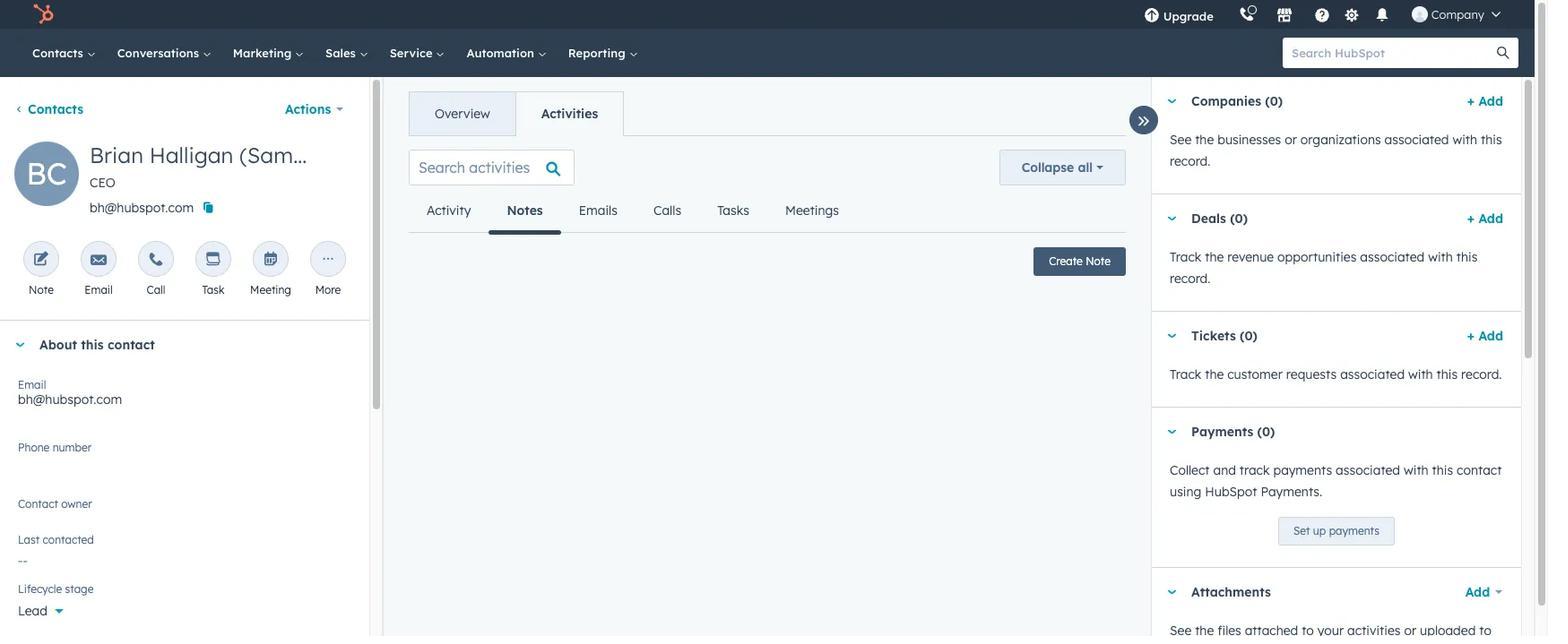 Task type: describe. For each thing, give the bounding box(es) containing it.
this for track the revenue opportunities associated with this record.
[[1457, 249, 1478, 265]]

with for track the revenue opportunities associated with this record.
[[1429, 249, 1454, 265]]

companies
[[1192, 93, 1262, 109]]

revenue
[[1228, 249, 1274, 265]]

phone
[[18, 441, 50, 455]]

navigation containing overview
[[409, 91, 624, 136]]

(0) for deals (0)
[[1231, 211, 1248, 227]]

track the revenue opportunities associated with this record.
[[1170, 249, 1478, 287]]

note image
[[33, 252, 49, 269]]

1 vertical spatial contacts link
[[14, 101, 83, 117]]

emails button
[[561, 189, 636, 232]]

overview button
[[410, 92, 515, 135]]

+ add for track the customer requests associated with this record.
[[1468, 328, 1504, 344]]

+ add button for track the customer requests associated with this record.
[[1468, 326, 1504, 347]]

associated for opportunities
[[1361, 249, 1425, 265]]

tickets (0)
[[1192, 328, 1258, 344]]

record. for deals
[[1170, 271, 1211, 287]]

settings image
[[1345, 8, 1361, 24]]

lead button
[[18, 594, 352, 623]]

caret image for deals
[[1167, 217, 1177, 221]]

Phone number text field
[[18, 439, 352, 474]]

more
[[315, 283, 341, 297]]

record. for tickets
[[1462, 367, 1503, 383]]

marketplaces button
[[1266, 0, 1304, 29]]

+ for see the businesses or organizations associated with this record.
[[1468, 93, 1475, 109]]

attachments
[[1192, 585, 1272, 601]]

this inside the see the businesses or organizations associated with this record.
[[1482, 132, 1503, 148]]

conversations
[[117, 46, 203, 60]]

owner up last contacted
[[39, 505, 75, 521]]

actions
[[285, 101, 331, 117]]

automation link
[[456, 29, 558, 77]]

caret image for about
[[14, 343, 25, 348]]

create note
[[1049, 255, 1111, 268]]

payments inside collect and track payments associated with this contact using hubspot payments.
[[1274, 463, 1333, 479]]

requests
[[1287, 367, 1337, 383]]

0 vertical spatial bh@hubspot.com
[[90, 200, 194, 216]]

the for businesses
[[1196, 132, 1215, 148]]

activity button
[[409, 189, 489, 232]]

calls button
[[636, 189, 700, 232]]

upgrade
[[1164, 9, 1214, 23]]

hubspot link
[[22, 4, 67, 25]]

search image
[[1498, 47, 1510, 59]]

no owner button
[[18, 495, 352, 525]]

tasks button
[[700, 189, 768, 232]]

hubspot
[[1206, 484, 1258, 500]]

marketplaces image
[[1277, 8, 1293, 24]]

tasks
[[718, 203, 750, 219]]

contacts inside "link"
[[32, 46, 87, 60]]

add button
[[1454, 575, 1504, 611]]

create
[[1049, 255, 1083, 268]]

businesses
[[1218, 132, 1282, 148]]

(0) for companies (0)
[[1266, 93, 1283, 109]]

1 vertical spatial payments
[[1330, 525, 1380, 538]]

activity
[[427, 203, 471, 219]]

company
[[1432, 7, 1485, 22]]

email for email
[[85, 283, 113, 297]]

caret image for payments
[[1167, 430, 1177, 434]]

notes button
[[489, 189, 561, 235]]

create note button
[[1034, 248, 1126, 276]]

activities button
[[515, 92, 623, 135]]

email for email bh@hubspot.com
[[18, 378, 46, 392]]

contact inside dropdown button
[[108, 337, 155, 353]]

activities
[[541, 106, 598, 122]]

with for track the customer requests associated with this record.
[[1409, 367, 1434, 383]]

collect and track payments associated with this contact using hubspot payments.
[[1170, 463, 1502, 500]]

set up payments
[[1294, 525, 1380, 538]]

this inside dropdown button
[[81, 337, 104, 353]]

meeting image
[[263, 252, 279, 269]]

contact owner no owner
[[18, 498, 92, 521]]

payments (0)
[[1192, 424, 1276, 440]]

about this contact
[[39, 337, 155, 353]]

number
[[53, 441, 92, 455]]

lead
[[18, 604, 47, 620]]

halligan
[[149, 142, 234, 169]]

lifecycle stage
[[18, 583, 94, 596]]

record. inside the see the businesses or organizations associated with this record.
[[1170, 153, 1211, 169]]

companies (0) button
[[1152, 77, 1461, 126]]

reporting link
[[558, 29, 649, 77]]

see
[[1170, 132, 1192, 148]]

contact
[[18, 498, 58, 511]]

no
[[18, 505, 35, 521]]

email bh@hubspot.com
[[18, 378, 122, 408]]

+ add for track the revenue opportunities associated with this record.
[[1468, 211, 1504, 227]]

opportunities
[[1278, 249, 1357, 265]]

(sample
[[240, 142, 323, 169]]

sales
[[326, 46, 359, 60]]

payments (0) button
[[1152, 408, 1497, 456]]

calls
[[654, 203, 682, 219]]

lifecycle
[[18, 583, 62, 596]]

Search HubSpot search field
[[1283, 38, 1503, 68]]

track
[[1240, 463, 1270, 479]]

0 vertical spatial contacts link
[[22, 29, 106, 77]]

contact inside collect and track payments associated with this contact using hubspot payments.
[[1457, 463, 1502, 479]]

set
[[1294, 525, 1311, 538]]

notifications image
[[1375, 8, 1391, 24]]

tickets
[[1192, 328, 1236, 344]]

settings link
[[1341, 5, 1364, 24]]

Last contacted text field
[[18, 544, 352, 573]]

payments.
[[1261, 484, 1323, 500]]

marketing link
[[222, 29, 315, 77]]

track for track the customer requests associated with this record.
[[1170, 367, 1202, 383]]

last contacted
[[18, 534, 94, 547]]

help button
[[1307, 0, 1338, 29]]

add for see the businesses or organizations associated with this record.
[[1479, 93, 1504, 109]]

organizations
[[1301, 132, 1382, 148]]

tickets (0) button
[[1152, 312, 1461, 361]]

company button
[[1401, 0, 1512, 29]]

using
[[1170, 484, 1202, 500]]

deals (0)
[[1192, 211, 1248, 227]]

hubspot image
[[32, 4, 54, 25]]



Task type: locate. For each thing, give the bounding box(es) containing it.
payments up payments.
[[1274, 463, 1333, 479]]

email inside "email bh@hubspot.com"
[[18, 378, 46, 392]]

caret image
[[1167, 334, 1177, 339], [14, 343, 25, 348], [1167, 430, 1177, 434]]

reporting
[[568, 46, 629, 60]]

note right create in the right top of the page
[[1086, 255, 1111, 268]]

1 + add from the top
[[1468, 93, 1504, 109]]

3 + from the top
[[1468, 328, 1475, 344]]

more image
[[320, 252, 336, 269]]

add for track the revenue opportunities associated with this record.
[[1479, 211, 1504, 227]]

add for track the customer requests associated with this record.
[[1479, 328, 1504, 344]]

notifications button
[[1367, 0, 1398, 29]]

payments right up
[[1330, 525, 1380, 538]]

brian halligan (sample contact) ceo
[[90, 142, 418, 191]]

stage
[[65, 583, 94, 596]]

caret image left about
[[14, 343, 25, 348]]

with inside track the revenue opportunities associated with this record.
[[1429, 249, 1454, 265]]

this for track the customer requests associated with this record.
[[1437, 367, 1458, 383]]

+ for track the customer requests associated with this record.
[[1468, 328, 1475, 344]]

caret image for tickets
[[1167, 334, 1177, 339]]

1 + add button from the top
[[1468, 91, 1504, 112]]

up
[[1314, 525, 1327, 538]]

this
[[1482, 132, 1503, 148], [1457, 249, 1478, 265], [81, 337, 104, 353], [1437, 367, 1458, 383], [1433, 463, 1454, 479]]

caret image inside companies (0) 'dropdown button'
[[1167, 99, 1177, 104]]

payments
[[1274, 463, 1333, 479], [1330, 525, 1380, 538]]

menu containing company
[[1131, 0, 1514, 29]]

1 vertical spatial the
[[1205, 249, 1224, 265]]

upgrade image
[[1144, 8, 1160, 24]]

all
[[1078, 160, 1093, 176]]

+ add button for see the businesses or organizations associated with this record.
[[1468, 91, 1504, 112]]

2 vertical spatial +
[[1468, 328, 1475, 344]]

1 caret image from the top
[[1167, 99, 1177, 104]]

and
[[1214, 463, 1237, 479]]

1 + from the top
[[1468, 93, 1475, 109]]

caret image inside payments (0) dropdown button
[[1167, 430, 1177, 434]]

0 vertical spatial + add button
[[1468, 91, 1504, 112]]

the
[[1196, 132, 1215, 148], [1205, 249, 1224, 265], [1205, 367, 1224, 383]]

(0) for tickets (0)
[[1240, 328, 1258, 344]]

note down the note "icon"
[[29, 283, 54, 297]]

call image
[[148, 252, 164, 269]]

companies (0)
[[1192, 93, 1283, 109]]

caret image inside about this contact dropdown button
[[14, 343, 25, 348]]

0 vertical spatial track
[[1170, 249, 1202, 265]]

note inside button
[[1086, 255, 1111, 268]]

navigation containing activity
[[409, 189, 857, 235]]

the right 'see'
[[1196, 132, 1215, 148]]

1 vertical spatial contacts
[[28, 101, 83, 117]]

1 vertical spatial track
[[1170, 367, 1202, 383]]

associated inside track the revenue opportunities associated with this record.
[[1361, 249, 1425, 265]]

(0) right deals
[[1231, 211, 1248, 227]]

0 horizontal spatial contact
[[108, 337, 155, 353]]

0 vertical spatial caret image
[[1167, 334, 1177, 339]]

bh@hubspot.com up number
[[18, 392, 122, 408]]

phone number
[[18, 441, 92, 455]]

associated inside collect and track payments associated with this contact using hubspot payments.
[[1336, 463, 1401, 479]]

overview
[[435, 106, 490, 122]]

1 navigation from the top
[[409, 91, 624, 136]]

bh@hubspot.com
[[90, 200, 194, 216], [18, 392, 122, 408]]

1 vertical spatial +
[[1468, 211, 1475, 227]]

Search activities search field
[[409, 150, 575, 186]]

bh@hubspot.com down ceo
[[90, 200, 194, 216]]

1 horizontal spatial email
[[85, 283, 113, 297]]

1 vertical spatial + add button
[[1468, 208, 1504, 230]]

owner
[[61, 498, 92, 511], [39, 505, 75, 521]]

record.
[[1170, 153, 1211, 169], [1170, 271, 1211, 287], [1462, 367, 1503, 383]]

(0) up businesses
[[1266, 93, 1283, 109]]

2 vertical spatial caret image
[[1167, 591, 1177, 595]]

with for collect and track payments associated with this contact using hubspot payments.
[[1404, 463, 1429, 479]]

2 navigation from the top
[[409, 189, 857, 235]]

track for track the revenue opportunities associated with this record.
[[1170, 249, 1202, 265]]

menu item
[[1227, 0, 1230, 29]]

deals
[[1192, 211, 1227, 227]]

associated for requests
[[1341, 367, 1405, 383]]

+ add button
[[1468, 91, 1504, 112], [1468, 208, 1504, 230], [1468, 326, 1504, 347]]

0 vertical spatial email
[[85, 283, 113, 297]]

1 vertical spatial bh@hubspot.com
[[18, 392, 122, 408]]

+ add for see the businesses or organizations associated with this record.
[[1468, 93, 1504, 109]]

automation
[[467, 46, 538, 60]]

the inside the see the businesses or organizations associated with this record.
[[1196, 132, 1215, 148]]

1 vertical spatial navigation
[[409, 189, 857, 235]]

0 horizontal spatial note
[[29, 283, 54, 297]]

collapse
[[1022, 160, 1075, 176]]

menu
[[1131, 0, 1514, 29]]

collapse all
[[1022, 160, 1093, 176]]

conversations link
[[106, 29, 222, 77]]

task
[[202, 283, 225, 297]]

+ for track the revenue opportunities associated with this record.
[[1468, 211, 1475, 227]]

caret image left attachments
[[1167, 591, 1177, 595]]

search button
[[1489, 38, 1519, 68]]

track
[[1170, 249, 1202, 265], [1170, 367, 1202, 383]]

payments
[[1192, 424, 1254, 440]]

contacts link
[[22, 29, 106, 77], [14, 101, 83, 117]]

contacted
[[43, 534, 94, 547]]

add
[[1479, 93, 1504, 109], [1479, 211, 1504, 227], [1479, 328, 1504, 344], [1466, 585, 1491, 601]]

contacts
[[32, 46, 87, 60], [28, 101, 83, 117]]

(0) inside 'dropdown button'
[[1266, 93, 1283, 109]]

2 vertical spatial the
[[1205, 367, 1224, 383]]

the left revenue
[[1205, 249, 1224, 265]]

track inside track the revenue opportunities associated with this record.
[[1170, 249, 1202, 265]]

caret image inside tickets (0) dropdown button
[[1167, 334, 1177, 339]]

notes
[[507, 203, 543, 219]]

set up payments link
[[1279, 517, 1395, 546]]

associated inside the see the businesses or organizations associated with this record.
[[1385, 132, 1450, 148]]

1 vertical spatial email
[[18, 378, 46, 392]]

0 vertical spatial note
[[1086, 255, 1111, 268]]

0 vertical spatial +
[[1468, 93, 1475, 109]]

last
[[18, 534, 40, 547]]

jacob simon image
[[1412, 6, 1428, 22]]

0 vertical spatial + add
[[1468, 93, 1504, 109]]

email image
[[91, 252, 107, 269]]

the for revenue
[[1205, 249, 1224, 265]]

1 vertical spatial note
[[29, 283, 54, 297]]

0 horizontal spatial email
[[18, 378, 46, 392]]

email down about
[[18, 378, 46, 392]]

actions button
[[273, 91, 355, 127]]

associated right requests
[[1341, 367, 1405, 383]]

2 vertical spatial caret image
[[1167, 430, 1177, 434]]

2 caret image from the top
[[1167, 217, 1177, 221]]

marketing
[[233, 46, 295, 60]]

navigation
[[409, 91, 624, 136], [409, 189, 857, 235]]

email down the email icon
[[85, 283, 113, 297]]

2 + from the top
[[1468, 211, 1475, 227]]

the for customer
[[1205, 367, 1224, 383]]

the inside track the revenue opportunities associated with this record.
[[1205, 249, 1224, 265]]

1 horizontal spatial note
[[1086, 255, 1111, 268]]

1 horizontal spatial contact
[[1457, 463, 1502, 479]]

ceo
[[90, 175, 116, 191]]

this inside track the revenue opportunities associated with this record.
[[1457, 249, 1478, 265]]

about
[[39, 337, 77, 353]]

contact)
[[329, 142, 418, 169]]

associated right organizations
[[1385, 132, 1450, 148]]

service
[[390, 46, 436, 60]]

2 track from the top
[[1170, 367, 1202, 383]]

0 vertical spatial caret image
[[1167, 99, 1177, 104]]

calling icon button
[[1232, 3, 1262, 26]]

0 vertical spatial the
[[1196, 132, 1215, 148]]

+ add button for track the revenue opportunities associated with this record.
[[1468, 208, 1504, 230]]

this for collect and track payments associated with this contact using hubspot payments.
[[1433, 463, 1454, 479]]

2 vertical spatial + add button
[[1468, 326, 1504, 347]]

1 vertical spatial contact
[[1457, 463, 1502, 479]]

0 vertical spatial navigation
[[409, 91, 624, 136]]

collapse all button
[[1000, 150, 1126, 186]]

caret image inside deals (0) dropdown button
[[1167, 217, 1177, 221]]

record. inside track the revenue opportunities associated with this record.
[[1170, 271, 1211, 287]]

see the businesses or organizations associated with this record.
[[1170, 132, 1503, 169]]

brian
[[90, 142, 143, 169]]

caret image up collect
[[1167, 430, 1177, 434]]

associated for payments
[[1336, 463, 1401, 479]]

(0) right the tickets
[[1240, 328, 1258, 344]]

service link
[[379, 29, 456, 77]]

the down the tickets
[[1205, 367, 1224, 383]]

with
[[1453, 132, 1478, 148], [1429, 249, 1454, 265], [1409, 367, 1434, 383], [1404, 463, 1429, 479]]

calling icon image
[[1239, 7, 1255, 23]]

email
[[85, 283, 113, 297], [18, 378, 46, 392]]

2 vertical spatial record.
[[1462, 367, 1503, 383]]

1 vertical spatial + add
[[1468, 211, 1504, 227]]

2 + add from the top
[[1468, 211, 1504, 227]]

caret image
[[1167, 99, 1177, 104], [1167, 217, 1177, 221], [1167, 591, 1177, 595]]

0 vertical spatial record.
[[1170, 153, 1211, 169]]

(0) up track
[[1258, 424, 1276, 440]]

2 vertical spatial + add
[[1468, 328, 1504, 344]]

caret image for companies
[[1167, 99, 1177, 104]]

customer
[[1228, 367, 1283, 383]]

(0) for payments (0)
[[1258, 424, 1276, 440]]

with inside collect and track payments associated with this contact using hubspot payments.
[[1404, 463, 1429, 479]]

0 vertical spatial contact
[[108, 337, 155, 353]]

caret image up 'see'
[[1167, 99, 1177, 104]]

caret image left the tickets
[[1167, 334, 1177, 339]]

track down the tickets
[[1170, 367, 1202, 383]]

associated down payments (0) dropdown button
[[1336, 463, 1401, 479]]

3 caret image from the top
[[1167, 591, 1177, 595]]

1 vertical spatial caret image
[[14, 343, 25, 348]]

task image
[[205, 252, 222, 269]]

3 + add from the top
[[1468, 328, 1504, 344]]

collect
[[1170, 463, 1210, 479]]

3 + add button from the top
[[1468, 326, 1504, 347]]

owner up contacted
[[61, 498, 92, 511]]

caret image inside attachments dropdown button
[[1167, 591, 1177, 595]]

0 vertical spatial payments
[[1274, 463, 1333, 479]]

attachments button
[[1152, 569, 1447, 617]]

caret image left deals
[[1167, 217, 1177, 221]]

call
[[147, 283, 165, 297]]

1 track from the top
[[1170, 249, 1202, 265]]

this inside collect and track payments associated with this contact using hubspot payments.
[[1433, 463, 1454, 479]]

associated right opportunities
[[1361, 249, 1425, 265]]

about this contact button
[[0, 321, 352, 369]]

1 vertical spatial record.
[[1170, 271, 1211, 287]]

add inside popup button
[[1466, 585, 1491, 601]]

associated
[[1385, 132, 1450, 148], [1361, 249, 1425, 265], [1341, 367, 1405, 383], [1336, 463, 1401, 479]]

deals (0) button
[[1152, 195, 1461, 243]]

2 + add button from the top
[[1468, 208, 1504, 230]]

0 vertical spatial contacts
[[32, 46, 87, 60]]

1 vertical spatial caret image
[[1167, 217, 1177, 221]]

meeting
[[250, 283, 291, 297]]

or
[[1285, 132, 1298, 148]]

track down deals
[[1170, 249, 1202, 265]]

track the customer requests associated with this record.
[[1170, 367, 1503, 383]]

help image
[[1314, 8, 1331, 24]]

with inside the see the businesses or organizations associated with this record.
[[1453, 132, 1478, 148]]

meetings button
[[768, 189, 857, 232]]



Task type: vqa. For each thing, say whether or not it's contained in the screenshot.
3rd notified from the top of the page
no



